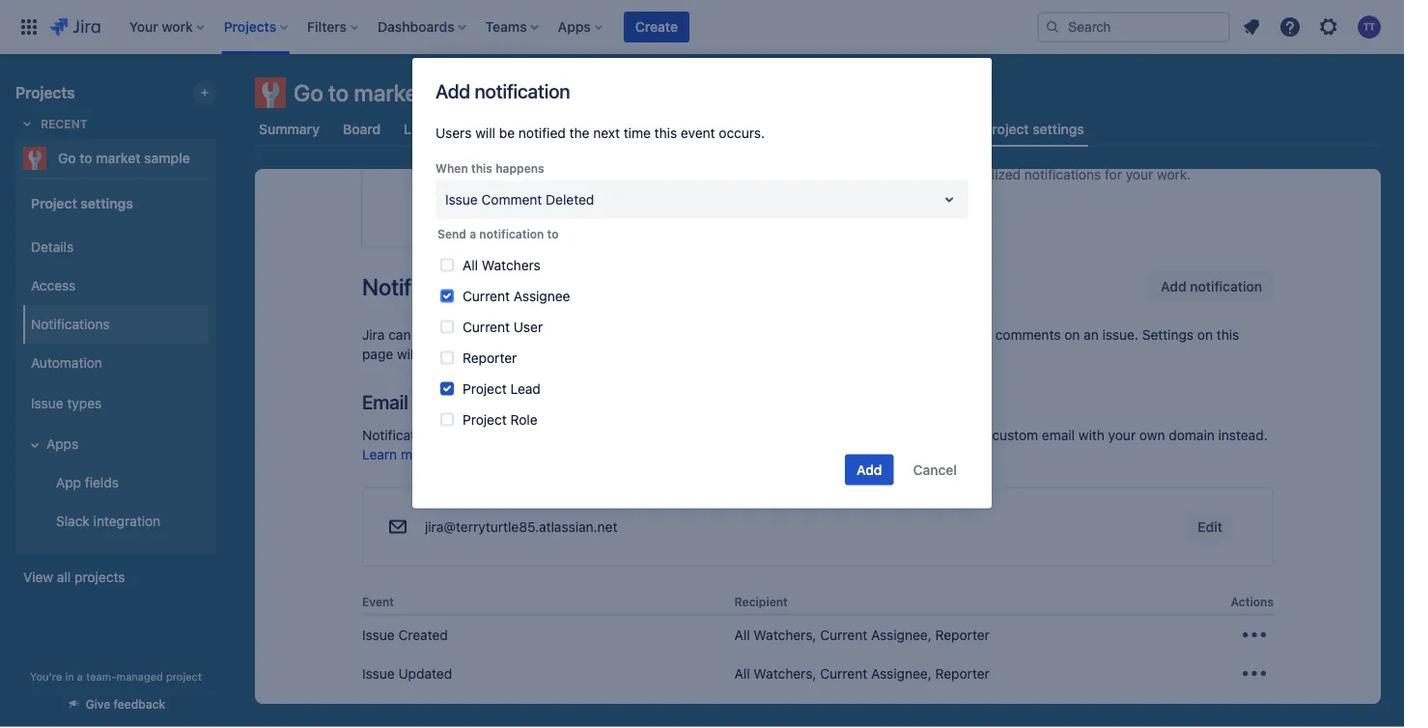 Task type: vqa. For each thing, say whether or not it's contained in the screenshot.
left project
yes



Task type: locate. For each thing, give the bounding box(es) containing it.
app
[[56, 475, 81, 491]]

go up summary
[[294, 79, 323, 106]]

calendar link
[[446, 112, 512, 147]]

give feedback
[[86, 698, 165, 711]]

domain right own
[[1169, 427, 1215, 443]]

1 horizontal spatial project
[[529, 427, 573, 443]]

jira left 'work'
[[735, 427, 758, 443]]

notifications
[[362, 273, 490, 300], [31, 316, 110, 332]]

can left use
[[929, 427, 952, 443]]

3 watchers, from the top
[[754, 704, 817, 720]]

2 horizontal spatial for
[[1105, 167, 1122, 183]]

or inside notification emails for this project can be sent directly from jira work management, or you can use a custom email with your own domain instead. learn more about sending emails from your domain
[[887, 427, 899, 443]]

jira inside jira can send people or roles an email when events happen on an issue - for example, when someone comments on an issue. settings on this page will be overridden by a user's
[[362, 326, 385, 342]]

issue inside "link"
[[31, 396, 63, 412]]

0 vertical spatial watchers,
[[754, 627, 817, 643]]

send
[[438, 227, 467, 241]]

issue left updated
[[362, 666, 395, 682]]

2 vertical spatial notification
[[1190, 278, 1263, 294]]

0 vertical spatial all watchers, current assignee, reporter
[[735, 627, 990, 643]]

1 vertical spatial assignee,
[[871, 666, 932, 682]]

project settings inside "tab list"
[[984, 121, 1085, 137]]

issue created
[[362, 627, 448, 643]]

go to market sample up 'list' in the top left of the page
[[294, 79, 505, 106]]

notifications right receiving
[[1061, 148, 1138, 163]]

an left issue.
[[1084, 326, 1099, 342]]

1 horizontal spatial add
[[857, 462, 882, 478]]

email
[[564, 326, 597, 342], [1042, 427, 1075, 443]]

projects down top
[[871, 167, 921, 183]]

created
[[398, 627, 448, 643]]

settings up receiving
[[1033, 121, 1085, 137]]

issue left "types"
[[31, 396, 63, 412]]

notifications down receiving
[[1025, 167, 1101, 183]]

to right updates
[[1212, 148, 1224, 163]]

0 vertical spatial from
[[703, 427, 732, 443]]

0 horizontal spatial or
[[495, 326, 508, 342]]

projects right all
[[74, 569, 125, 585]]

pages link
[[668, 112, 714, 147]]

your right updates
[[1228, 148, 1256, 163]]

0 vertical spatial jira
[[362, 326, 385, 342]]

all inside add notification dialog
[[463, 257, 478, 273]]

project settings inside group
[[31, 195, 133, 211]]

add notification inside "button"
[[1161, 278, 1263, 294]]

of left updates
[[1141, 148, 1154, 163]]

users will be notified the next time this event occurs.
[[436, 125, 765, 141]]

sample
[[431, 79, 505, 106], [144, 150, 190, 166]]

2 horizontal spatial an
[[1084, 326, 1099, 342]]

add up the settings
[[1161, 278, 1187, 294]]

slack integration
[[56, 514, 161, 529]]

by up personalized
[[982, 148, 997, 163]]

1 horizontal spatial be
[[499, 125, 515, 141]]

2 vertical spatial be
[[602, 427, 618, 443]]

0 horizontal spatial notifications
[[31, 316, 110, 332]]

1 horizontal spatial of
[[1141, 148, 1154, 163]]

slack
[[56, 514, 90, 529]]

2 vertical spatial or
[[887, 427, 899, 443]]

on inside stay on top of your work by receiving notifications of updates to your team's projects or personalized notifications for your work.
[[857, 148, 873, 163]]

a right the send
[[470, 227, 476, 241]]

0 horizontal spatial of
[[901, 148, 913, 163]]

jira issue preview in slack image
[[362, 110, 810, 248]]

when left events
[[601, 326, 634, 342]]

timeline link
[[527, 112, 589, 147]]

watchers, for issue created
[[754, 627, 817, 643]]

0 vertical spatial add notification
[[436, 79, 570, 102]]

1 vertical spatial notifications
[[1025, 167, 1101, 183]]

an left issue
[[753, 326, 768, 342]]

a down 'roles' on the top left
[[530, 346, 537, 362]]

for left "work."
[[1105, 167, 1122, 183]]

go to market sample down recent
[[58, 150, 190, 166]]

issue.
[[1103, 326, 1139, 342]]

from right directly
[[703, 427, 732, 443]]

3 assignee, from the top
[[871, 704, 932, 720]]

0 horizontal spatial jira
[[362, 326, 385, 342]]

all
[[57, 569, 71, 585]]

3 all watchers, current assignee, reporter from the top
[[735, 704, 990, 720]]

email left with
[[1042, 427, 1075, 443]]

1 vertical spatial by
[[511, 346, 526, 362]]

0 vertical spatial projects
[[871, 167, 921, 183]]

issue for issue assigned
[[362, 704, 395, 720]]

or left personalized
[[925, 167, 938, 183]]

settings
[[1033, 121, 1085, 137], [81, 195, 133, 211]]

current for issue updated
[[820, 666, 868, 682]]

1 vertical spatial for
[[817, 326, 834, 342]]

1 vertical spatial market
[[96, 150, 141, 166]]

add button
[[845, 454, 894, 485]]

integration
[[93, 514, 161, 529]]

all
[[463, 257, 478, 273], [735, 627, 750, 643], [735, 666, 750, 682], [735, 704, 750, 720]]

app fields link
[[35, 464, 209, 502]]

issue down event
[[362, 627, 395, 643]]

0 vertical spatial go
[[294, 79, 323, 106]]

a inside jira can send people or roles an email when events happen on an issue - for example, when someone comments on an issue. settings on this page will be overridden by a user's
[[530, 346, 537, 362]]

notification inside "button"
[[1190, 278, 1263, 294]]

all watchers, current assignee, reporter for issue created
[[735, 627, 990, 643]]

when right the example,
[[898, 326, 931, 342]]

recipient
[[735, 595, 788, 609]]

add notification up the settings
[[1161, 278, 1263, 294]]

add inside "button"
[[1161, 278, 1187, 294]]

project settings up details
[[31, 195, 133, 211]]

domain
[[1169, 427, 1215, 443], [636, 446, 682, 462]]

to
[[328, 79, 349, 106], [1212, 148, 1224, 163], [80, 150, 92, 166], [547, 227, 559, 241]]

1 vertical spatial be
[[421, 346, 436, 362]]

current assignee
[[463, 288, 570, 304]]

2 vertical spatial add
[[857, 462, 882, 478]]

sending
[[476, 446, 525, 462]]

1 horizontal spatial when
[[898, 326, 931, 342]]

0 horizontal spatial will
[[397, 346, 417, 362]]

issue down when
[[445, 191, 478, 207]]

1 vertical spatial project settings
[[31, 195, 133, 211]]

events
[[638, 326, 679, 342]]

jira up page
[[362, 326, 385, 342]]

you're
[[30, 670, 62, 683]]

0 vertical spatial notification
[[475, 79, 570, 102]]

jira@terryturtle85.atlassian.net
[[425, 519, 618, 535]]

assignee, for issue updated
[[871, 666, 932, 682]]

1 horizontal spatial will
[[475, 125, 496, 141]]

1 vertical spatial notification
[[479, 227, 544, 241]]

a
[[470, 227, 476, 241], [530, 346, 537, 362], [981, 427, 989, 443], [77, 670, 83, 683]]

project inside notification emails for this project can be sent directly from jira work management, or you can use a custom email with your own domain instead. learn more about sending emails from your domain
[[529, 427, 573, 443]]

2 horizontal spatial add
[[1161, 278, 1187, 294]]

1 horizontal spatial from
[[703, 427, 732, 443]]

can inside jira can send people or roles an email when events happen on an issue - for example, when someone comments on an issue. settings on this page will be overridden by a user's
[[389, 326, 411, 342]]

2 an from the left
[[753, 326, 768, 342]]

when this happens element
[[436, 180, 969, 219]]

for up sending
[[481, 427, 499, 443]]

search image
[[1045, 19, 1061, 35]]

a right use
[[981, 427, 989, 443]]

emails down role
[[529, 446, 569, 462]]

1 all watchers, current assignee, reporter from the top
[[735, 627, 990, 643]]

0 vertical spatial emails
[[438, 427, 478, 443]]

1 horizontal spatial can
[[576, 427, 599, 443]]

project down project lead
[[463, 412, 507, 427]]

all watchers, current assignee, reporter for issue assigned
[[735, 704, 990, 720]]

on right the settings
[[1198, 326, 1213, 342]]

or inside stay on top of your work by receiving notifications of updates to your team's projects or personalized notifications for your work.
[[925, 167, 938, 183]]

1 vertical spatial sample
[[144, 150, 190, 166]]

or left 'roles' on the top left
[[495, 326, 508, 342]]

issue for issue created
[[362, 627, 395, 643]]

email inside notification emails for this project can be sent directly from jira work management, or you can use a custom email with your own domain instead. learn more about sending emails from your domain
[[1042, 427, 1075, 443]]

0 vertical spatial project settings
[[984, 121, 1085, 137]]

for inside jira can send people or roles an email when events happen on an issue - for example, when someone comments on an issue. settings on this page will be overridden by a user's
[[817, 326, 834, 342]]

list link
[[400, 112, 431, 147]]

0 horizontal spatial project settings
[[31, 195, 133, 211]]

1 horizontal spatial projects
[[871, 167, 921, 183]]

1 vertical spatial will
[[397, 346, 417, 362]]

on left top
[[857, 148, 873, 163]]

for inside notification emails for this project can be sent directly from jira work management, or you can use a custom email with your own domain instead. learn more about sending emails from your domain
[[481, 427, 499, 443]]

0 horizontal spatial by
[[511, 346, 526, 362]]

1 vertical spatial watchers,
[[754, 666, 817, 682]]

access
[[31, 278, 76, 294]]

by inside jira can send people or roles an email when events happen on an issue - for example, when someone comments on an issue. settings on this page will be overridden by a user's
[[511, 346, 526, 362]]

or left you
[[887, 427, 899, 443]]

notification up "watchers"
[[479, 227, 544, 241]]

1 vertical spatial projects
[[74, 569, 125, 585]]

project up learn more about sending emails from your domain button
[[529, 427, 573, 443]]

reporter
[[463, 350, 517, 366], [936, 627, 990, 643], [936, 666, 990, 682], [936, 704, 990, 720]]

group containing project settings
[[19, 178, 209, 553]]

1 vertical spatial add notification
[[1161, 278, 1263, 294]]

add notification for add notification dialog
[[436, 79, 570, 102]]

when
[[436, 162, 468, 175]]

1 vertical spatial add
[[1161, 278, 1187, 294]]

sent
[[622, 427, 649, 443]]

0 horizontal spatial add
[[436, 79, 470, 102]]

1 horizontal spatial an
[[753, 326, 768, 342]]

0 vertical spatial by
[[982, 148, 997, 163]]

2 of from the left
[[1141, 148, 1154, 163]]

this right when
[[471, 162, 493, 175]]

role
[[511, 412, 538, 427]]

0 vertical spatial notifications
[[1061, 148, 1138, 163]]

to inside stay on top of your work by receiving notifications of updates to your team's projects or personalized notifications for your work.
[[1212, 148, 1224, 163]]

0 vertical spatial settings
[[1033, 121, 1085, 137]]

market inside go to market sample link
[[96, 150, 141, 166]]

group
[[19, 178, 209, 553], [19, 222, 209, 547]]

will inside add notification dialog
[[475, 125, 496, 141]]

can left sent
[[576, 427, 599, 443]]

1 vertical spatial project
[[166, 670, 202, 683]]

your left own
[[1109, 427, 1136, 443]]

will right users
[[475, 125, 496, 141]]

notifications up send
[[362, 273, 490, 300]]

issue comment deleted
[[445, 191, 594, 207]]

0 horizontal spatial sample
[[144, 150, 190, 166]]

jira image
[[50, 15, 100, 39], [50, 15, 100, 39]]

project settings up receiving
[[984, 121, 1085, 137]]

of
[[901, 148, 913, 163], [1141, 148, 1154, 163]]

2 all watchers, current assignee, reporter from the top
[[735, 666, 990, 682]]

for
[[1105, 167, 1122, 183], [817, 326, 834, 342], [481, 427, 499, 443]]

time
[[624, 125, 651, 141]]

to inside go to market sample link
[[80, 150, 92, 166]]

1 horizontal spatial jira
[[735, 427, 758, 443]]

1 horizontal spatial by
[[982, 148, 997, 163]]

email up user's
[[564, 326, 597, 342]]

project
[[529, 427, 573, 443], [166, 670, 202, 683]]

1 horizontal spatial domain
[[1169, 427, 1215, 443]]

in
[[65, 670, 74, 683]]

types
[[67, 396, 102, 412]]

project right managed
[[166, 670, 202, 683]]

0 vertical spatial email
[[564, 326, 597, 342]]

will right page
[[397, 346, 417, 362]]

0 vertical spatial for
[[1105, 167, 1122, 183]]

1 assignee, from the top
[[871, 627, 932, 643]]

all watchers
[[463, 257, 541, 273]]

by down 'roles' on the top left
[[511, 346, 526, 362]]

issue assigned
[[362, 704, 456, 720]]

2 vertical spatial for
[[481, 427, 499, 443]]

summary
[[259, 121, 320, 137]]

issue inside 'when this happens' element
[[445, 191, 478, 207]]

of right top
[[901, 148, 913, 163]]

2 assignee, from the top
[[871, 666, 932, 682]]

1 vertical spatial go
[[58, 150, 76, 166]]

tab list containing project settings
[[243, 112, 1393, 147]]

0 vertical spatial project
[[529, 427, 573, 443]]

1 vertical spatial email
[[1042, 427, 1075, 443]]

0 vertical spatial market
[[354, 79, 425, 106]]

0 horizontal spatial email
[[564, 326, 597, 342]]

tab list
[[243, 112, 1393, 147]]

settings down go to market sample link
[[81, 195, 133, 211]]

cancel button
[[902, 454, 969, 485]]

1 vertical spatial notifications
[[31, 316, 110, 332]]

notification up notified
[[475, 79, 570, 102]]

market up 'list' in the top left of the page
[[354, 79, 425, 106]]

0 horizontal spatial when
[[601, 326, 634, 342]]

2 group from the top
[[19, 222, 209, 547]]

from right sending
[[573, 446, 602, 462]]

add up users
[[436, 79, 470, 102]]

0 vertical spatial go to market sample
[[294, 79, 505, 106]]

1 vertical spatial from
[[573, 446, 602, 462]]

1 when from the left
[[601, 326, 634, 342]]

1 horizontal spatial add notification
[[1161, 278, 1263, 294]]

be left notified
[[499, 125, 515, 141]]

1 horizontal spatial or
[[887, 427, 899, 443]]

details link
[[23, 228, 209, 267]]

own
[[1140, 427, 1165, 443]]

add notification inside dialog
[[436, 79, 570, 102]]

1 horizontal spatial for
[[817, 326, 834, 342]]

emails up about
[[438, 427, 478, 443]]

assignee
[[514, 288, 570, 304]]

users
[[436, 125, 472, 141]]

to down deleted
[[547, 227, 559, 241]]

1 horizontal spatial emails
[[529, 446, 569, 462]]

0 horizontal spatial an
[[546, 326, 561, 342]]

2 watchers, from the top
[[754, 666, 817, 682]]

watchers, for issue assigned
[[754, 704, 817, 720]]

add down management,
[[857, 462, 882, 478]]

domain down directly
[[636, 446, 682, 462]]

1 vertical spatial domain
[[636, 446, 682, 462]]

all watchers, current assignee, reporter for issue updated
[[735, 666, 990, 682]]

0 horizontal spatial go to market sample
[[58, 150, 190, 166]]

go down recent
[[58, 150, 76, 166]]

0 horizontal spatial project
[[166, 670, 202, 683]]

email inside jira can send people or roles an email when events happen on an issue - for example, when someone comments on an issue. settings on this page will be overridden by a user's
[[564, 326, 597, 342]]

personalized
[[942, 167, 1021, 183]]

for right - in the right of the page
[[817, 326, 834, 342]]

issue
[[445, 191, 478, 207], [31, 396, 63, 412], [362, 627, 395, 643], [362, 666, 395, 682], [362, 704, 395, 720]]

feedback
[[114, 698, 165, 711]]

project inside group
[[31, 195, 77, 211]]

user's
[[541, 346, 579, 362]]

collapse recent projects image
[[15, 112, 39, 135]]

assignee, for issue assigned
[[871, 704, 932, 720]]

issue down issue updated
[[362, 704, 395, 720]]

notification up the settings
[[1190, 278, 1263, 294]]

event
[[681, 125, 715, 141]]

from
[[703, 427, 732, 443], [573, 446, 602, 462]]

1 watchers, from the top
[[754, 627, 817, 643]]

by
[[982, 148, 997, 163], [511, 346, 526, 362]]

2 vertical spatial assignee,
[[871, 704, 932, 720]]

project up details
[[31, 195, 77, 211]]

go to market sample
[[294, 79, 505, 106], [58, 150, 190, 166]]

issue for issue comment deleted
[[445, 191, 478, 207]]

notifications link
[[23, 305, 209, 344]]

be left sent
[[602, 427, 618, 443]]

notifications up automation
[[31, 316, 110, 332]]

project
[[984, 121, 1029, 137], [31, 195, 77, 211], [463, 381, 507, 397], [463, 412, 507, 427]]

2 vertical spatial watchers,
[[754, 704, 817, 720]]

1 horizontal spatial email
[[1042, 427, 1075, 443]]

2 horizontal spatial be
[[602, 427, 618, 443]]

0 horizontal spatial be
[[421, 346, 436, 362]]

this up learn more about sending emails from your domain button
[[502, 427, 525, 443]]

or
[[925, 167, 938, 183], [495, 326, 508, 342], [887, 427, 899, 443]]

this
[[655, 125, 677, 141], [471, 162, 493, 175], [1217, 326, 1240, 342], [502, 427, 525, 443]]

0 horizontal spatial can
[[389, 326, 411, 342]]

market
[[354, 79, 425, 106], [96, 150, 141, 166]]

to down recent
[[80, 150, 92, 166]]

current for issue assigned
[[820, 704, 868, 720]]

0 vertical spatial be
[[499, 125, 515, 141]]

an up user's
[[546, 326, 561, 342]]

1 horizontal spatial go
[[294, 79, 323, 106]]

when
[[601, 326, 634, 342], [898, 326, 931, 342]]

group containing details
[[19, 222, 209, 547]]

market up details link
[[96, 150, 141, 166]]

1 vertical spatial go to market sample
[[58, 150, 190, 166]]

1 horizontal spatial project settings
[[984, 121, 1085, 137]]

1 vertical spatial or
[[495, 326, 508, 342]]

0 horizontal spatial add notification
[[436, 79, 570, 102]]

notification
[[475, 79, 570, 102], [479, 227, 544, 241], [1190, 278, 1263, 294]]

can up page
[[389, 326, 411, 342]]

apps
[[46, 436, 78, 452]]

this down the add notification "button"
[[1217, 326, 1240, 342]]

user
[[514, 319, 543, 335]]

1 vertical spatial settings
[[81, 195, 133, 211]]

be down send
[[421, 346, 436, 362]]

issue for issue updated
[[362, 666, 395, 682]]

1 group from the top
[[19, 178, 209, 553]]

add notification up calendar
[[436, 79, 570, 102]]

board link
[[339, 112, 385, 147]]



Task type: describe. For each thing, give the bounding box(es) containing it.
happen
[[683, 326, 730, 342]]

all for a
[[463, 257, 478, 273]]

notification emails for this project can be sent directly from jira work management, or you can use a custom email with your own domain instead. learn more about sending emails from your domain
[[362, 427, 1268, 462]]

assignee, for issue created
[[871, 627, 932, 643]]

current for issue created
[[820, 627, 868, 643]]

page
[[362, 346, 393, 362]]

add for add notification dialog
[[436, 79, 470, 102]]

when this happens
[[436, 162, 544, 175]]

a inside notification emails for this project can be sent directly from jira work management, or you can use a custom email with your own domain instead. learn more about sending emails from your domain
[[981, 427, 989, 443]]

a right in
[[77, 670, 83, 683]]

0 horizontal spatial emails
[[438, 427, 478, 443]]

your left work
[[917, 148, 944, 163]]

on right comments
[[1065, 326, 1080, 342]]

reporter inside add notification dialog
[[463, 350, 517, 366]]

jira can send people or roles an email when events happen on an issue - for example, when someone comments on an issue. settings on this page will be overridden by a user's
[[362, 326, 1240, 362]]

someone
[[935, 326, 992, 342]]

be inside add notification dialog
[[499, 125, 515, 141]]

comments
[[996, 326, 1061, 342]]

forms
[[608, 121, 648, 137]]

timeline
[[531, 121, 585, 137]]

overridden
[[440, 346, 507, 362]]

updates
[[1158, 148, 1208, 163]]

work
[[948, 148, 978, 163]]

create button
[[624, 12, 690, 43]]

edit button
[[1187, 511, 1235, 542]]

team-
[[86, 670, 116, 683]]

view all projects link
[[15, 560, 216, 595]]

watchers, for issue updated
[[754, 666, 817, 682]]

learn
[[362, 446, 397, 462]]

issue types link
[[23, 383, 209, 425]]

work.
[[1157, 167, 1191, 183]]

add notification for the add notification "button"
[[1161, 278, 1263, 294]]

reporter for issue updated
[[936, 666, 990, 682]]

by inside stay on top of your work by receiving notifications of updates to your team's projects or personalized notifications for your work.
[[982, 148, 997, 163]]

next
[[593, 125, 620, 141]]

forms link
[[604, 112, 652, 147]]

your down sent
[[605, 446, 633, 462]]

issue types
[[31, 396, 102, 412]]

all for assigned
[[735, 704, 750, 720]]

0 horizontal spatial domain
[[636, 446, 682, 462]]

list
[[404, 121, 427, 137]]

this inside notification emails for this project can be sent directly from jira work management, or you can use a custom email with your own domain instead. learn more about sending emails from your domain
[[502, 427, 525, 443]]

jira inside notification emails for this project can be sent directly from jira work management, or you can use a custom email with your own domain instead. learn more about sending emails from your domain
[[735, 427, 758, 443]]

board
[[343, 121, 381, 137]]

issue for issue types
[[31, 396, 63, 412]]

0 vertical spatial sample
[[431, 79, 505, 106]]

current user
[[463, 319, 543, 335]]

expand image
[[23, 434, 46, 457]]

occurs.
[[719, 125, 765, 141]]

people
[[449, 326, 491, 342]]

issue
[[771, 326, 804, 342]]

project role
[[463, 412, 538, 427]]

all for updated
[[735, 666, 750, 682]]

2 when from the left
[[898, 326, 931, 342]]

event
[[362, 595, 394, 609]]

about
[[436, 446, 472, 462]]

settings inside group
[[81, 195, 133, 211]]

1 horizontal spatial notifications
[[362, 273, 490, 300]]

this inside jira can send people or roles an email when events happen on an issue - for example, when someone comments on an issue. settings on this page will be overridden by a user's
[[1217, 326, 1240, 342]]

add for the add notification "button"
[[1161, 278, 1187, 294]]

notification for add notification dialog
[[475, 79, 570, 102]]

summary link
[[255, 112, 324, 147]]

use
[[955, 427, 978, 443]]

notification
[[362, 427, 434, 443]]

roles
[[511, 326, 542, 342]]

0 horizontal spatial from
[[573, 446, 602, 462]]

to up board
[[328, 79, 349, 106]]

projects inside stay on top of your work by receiving notifications of updates to your team's projects or personalized notifications for your work.
[[871, 167, 921, 183]]

for inside stay on top of your work by receiving notifications of updates to your team's projects or personalized notifications for your work.
[[1105, 167, 1122, 183]]

apps button
[[23, 425, 209, 464]]

actions
[[1231, 595, 1274, 609]]

watchers
[[482, 257, 541, 273]]

1 horizontal spatial market
[[354, 79, 425, 106]]

send
[[415, 326, 445, 342]]

managed
[[116, 670, 163, 683]]

project up receiving
[[984, 121, 1029, 137]]

stay on top of your work by receiving notifications of updates to your team's projects or personalized notifications for your work.
[[826, 148, 1256, 183]]

top
[[876, 148, 897, 163]]

be inside notification emails for this project can be sent directly from jira work management, or you can use a custom email with your own domain instead. learn more about sending emails from your domain
[[602, 427, 618, 443]]

add notification button
[[1150, 271, 1274, 302]]

1 vertical spatial emails
[[529, 446, 569, 462]]

3 an from the left
[[1084, 326, 1099, 342]]

cancel
[[913, 462, 957, 478]]

primary element
[[12, 0, 1037, 54]]

management,
[[798, 427, 883, 443]]

0 horizontal spatial go
[[58, 150, 76, 166]]

fields
[[85, 475, 119, 491]]

give feedback button
[[55, 689, 177, 720]]

issues
[[734, 121, 774, 137]]

send a notification to
[[438, 227, 559, 241]]

be inside jira can send people or roles an email when events happen on an issue - for example, when someone comments on an issue. settings on this page will be overridden by a user's
[[421, 346, 436, 362]]

Search field
[[1037, 12, 1231, 43]]

2 horizontal spatial can
[[929, 427, 952, 443]]

0 horizontal spatial projects
[[74, 569, 125, 585]]

a inside dialog
[[470, 227, 476, 241]]

you
[[903, 427, 926, 443]]

the
[[569, 125, 590, 141]]

slack integration link
[[35, 502, 209, 541]]

your left "work."
[[1126, 167, 1154, 183]]

custom
[[992, 427, 1039, 443]]

work
[[762, 427, 794, 443]]

-
[[807, 326, 813, 342]]

team's
[[826, 167, 867, 183]]

notification for the add notification "button"
[[1190, 278, 1263, 294]]

notified
[[519, 125, 566, 141]]

1 an from the left
[[546, 326, 561, 342]]

will inside jira can send people or roles an email when events happen on an issue - for example, when someone comments on an issue. settings on this page will be overridden by a user's
[[397, 346, 417, 362]]

add inside 'button'
[[857, 462, 882, 478]]

access link
[[23, 267, 209, 305]]

learn more about sending emails from your domain button
[[362, 445, 682, 464]]

with
[[1079, 427, 1105, 443]]

1 horizontal spatial go to market sample
[[294, 79, 505, 106]]

automation link
[[23, 344, 209, 383]]

open image
[[938, 188, 961, 211]]

this right time
[[655, 125, 677, 141]]

go to market sample link
[[15, 139, 209, 178]]

more
[[401, 446, 433, 462]]

updated
[[398, 666, 452, 682]]

happens
[[496, 162, 544, 175]]

create banner
[[0, 0, 1405, 54]]

reporter for issue created
[[936, 627, 990, 643]]

comment
[[481, 191, 542, 207]]

1 horizontal spatial settings
[[1033, 121, 1085, 137]]

directly
[[652, 427, 699, 443]]

projects
[[15, 84, 75, 102]]

assigned
[[398, 704, 456, 720]]

instead.
[[1219, 427, 1268, 443]]

or inside jira can send people or roles an email when events happen on an issue - for example, when someone comments on an issue. settings on this page will be overridden by a user's
[[495, 326, 508, 342]]

example,
[[838, 326, 894, 342]]

to inside add notification dialog
[[547, 227, 559, 241]]

automation
[[31, 355, 102, 371]]

view
[[23, 569, 53, 585]]

go to market sample inside go to market sample link
[[58, 150, 190, 166]]

notifications inside "link"
[[31, 316, 110, 332]]

project up project role
[[463, 381, 507, 397]]

view all projects
[[23, 569, 125, 585]]

create
[[635, 19, 678, 35]]

lead
[[511, 381, 541, 397]]

all for created
[[735, 627, 750, 643]]

add notification dialog
[[412, 58, 992, 509]]

deleted
[[546, 191, 594, 207]]

edit
[[1198, 519, 1223, 535]]

pages
[[672, 121, 711, 137]]

email icon image
[[386, 515, 410, 538]]

1 of from the left
[[901, 148, 913, 163]]

reporter for issue assigned
[[936, 704, 990, 720]]

sample inside go to market sample link
[[144, 150, 190, 166]]

on right happen
[[733, 326, 749, 342]]

project lead
[[463, 381, 541, 397]]



